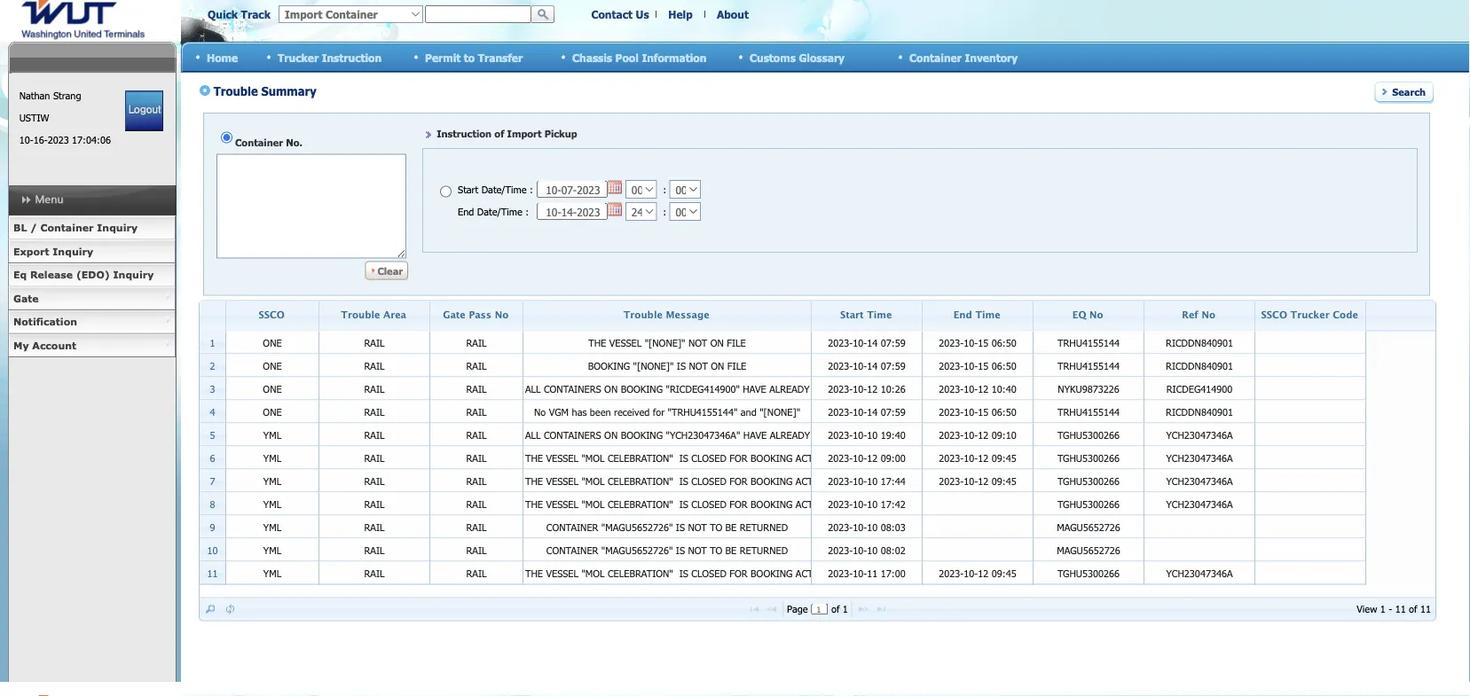 Task type: locate. For each thing, give the bounding box(es) containing it.
contact us link
[[591, 8, 649, 21]]

instruction
[[322, 51, 382, 64]]

bl / container inquiry
[[13, 222, 138, 234]]

0 horizontal spatial container
[[40, 222, 94, 234]]

inquiry up the export inquiry link
[[97, 222, 138, 234]]

10-
[[19, 134, 33, 146]]

container inventory
[[909, 51, 1018, 64]]

2 vertical spatial inquiry
[[113, 269, 154, 281]]

None text field
[[425, 5, 531, 23]]

1 vertical spatial container
[[40, 222, 94, 234]]

customs glossary
[[750, 51, 845, 64]]

1 vertical spatial inquiry
[[53, 245, 93, 257]]

0 vertical spatial inquiry
[[97, 222, 138, 234]]

ustiw
[[19, 112, 49, 124]]

10-16-2023 17:04:06
[[19, 134, 111, 146]]

my
[[13, 339, 29, 351]]

trucker
[[278, 51, 319, 64]]

inquiry
[[97, 222, 138, 234], [53, 245, 93, 257], [113, 269, 154, 281]]

notification
[[13, 316, 77, 328]]

inquiry inside "eq release (edo) inquiry" link
[[113, 269, 154, 281]]

2023
[[48, 134, 69, 146]]

quick
[[208, 8, 238, 21]]

quick track
[[208, 8, 271, 21]]

permit
[[425, 51, 461, 64]]

my account link
[[8, 334, 176, 358]]

information
[[642, 51, 707, 64]]

container
[[909, 51, 962, 64], [40, 222, 94, 234]]

login image
[[125, 90, 163, 131]]

0 vertical spatial container
[[909, 51, 962, 64]]

inquiry right (edo)
[[113, 269, 154, 281]]

1 horizontal spatial container
[[909, 51, 962, 64]]

inquiry down bl / container inquiry at left
[[53, 245, 93, 257]]

container left inventory
[[909, 51, 962, 64]]

about
[[717, 8, 749, 21]]

my account
[[13, 339, 76, 351]]

nathan strang
[[19, 90, 81, 102]]

permit to transfer
[[425, 51, 523, 64]]

contact
[[591, 8, 633, 21]]

bl / container inquiry link
[[8, 216, 176, 240]]

inquiry for (edo)
[[113, 269, 154, 281]]

release
[[30, 269, 73, 281]]

17:04:06
[[72, 134, 111, 146]]

container up export inquiry
[[40, 222, 94, 234]]

glossary
[[799, 51, 845, 64]]

bl
[[13, 222, 27, 234]]

notification link
[[8, 311, 176, 334]]

transfer
[[478, 51, 523, 64]]

inquiry inside bl / container inquiry link
[[97, 222, 138, 234]]



Task type: describe. For each thing, give the bounding box(es) containing it.
about link
[[717, 8, 749, 21]]

export inquiry link
[[8, 240, 176, 264]]

inventory
[[965, 51, 1018, 64]]

help link
[[668, 8, 693, 21]]

export inquiry
[[13, 245, 93, 257]]

chassis pool information
[[572, 51, 707, 64]]

track
[[241, 8, 271, 21]]

chassis
[[572, 51, 612, 64]]

gate
[[13, 292, 39, 304]]

(edo)
[[76, 269, 110, 281]]

inquiry for container
[[97, 222, 138, 234]]

contact us
[[591, 8, 649, 21]]

account
[[32, 339, 76, 351]]

eq
[[13, 269, 27, 281]]

us
[[636, 8, 649, 21]]

export
[[13, 245, 49, 257]]

help
[[668, 8, 693, 21]]

eq release (edo) inquiry
[[13, 269, 154, 281]]

nathan
[[19, 90, 50, 102]]

customs
[[750, 51, 796, 64]]

16-
[[33, 134, 48, 146]]

pool
[[615, 51, 639, 64]]

home
[[207, 51, 238, 64]]

trucker instruction
[[278, 51, 382, 64]]

gate link
[[8, 287, 176, 311]]

strang
[[53, 90, 81, 102]]

inquiry inside the export inquiry link
[[53, 245, 93, 257]]

to
[[464, 51, 475, 64]]

eq release (edo) inquiry link
[[8, 264, 176, 287]]

/
[[30, 222, 37, 234]]



Task type: vqa. For each thing, say whether or not it's contained in the screenshot.
Trucker
yes



